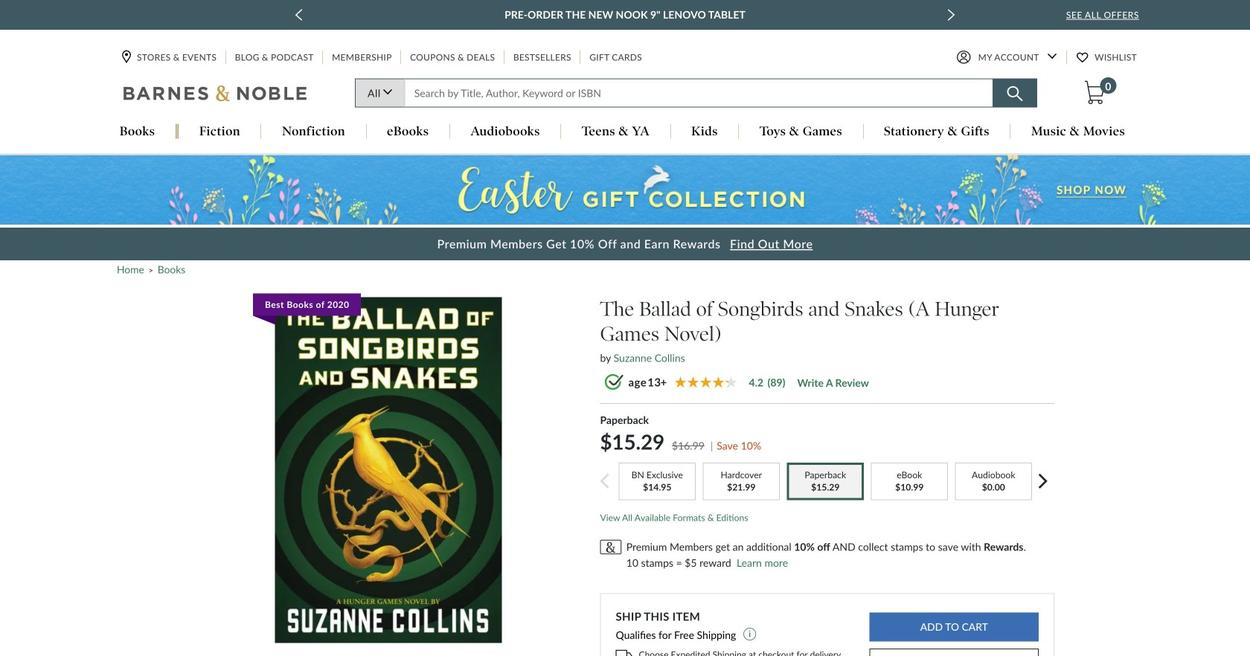 Task type: vqa. For each thing, say whether or not it's contained in the screenshot.
user image
yes



Task type: describe. For each thing, give the bounding box(es) containing it.
search image
[[1008, 86, 1023, 102]]

easter gift collection - shop now image
[[0, 155, 1251, 225]]

user image
[[957, 50, 971, 64]]

cart image
[[1085, 81, 1105, 105]]

down arrow image
[[1048, 53, 1058, 59]]

Search by Title, Author, Keyword or ISBN text field
[[405, 79, 994, 108]]



Task type: locate. For each thing, give the bounding box(es) containing it.
None submit
[[870, 613, 1039, 642]]

the ballad of songbirds and snakes (a hunger games novel) image
[[275, 297, 502, 643]]

ship truck image
[[616, 649, 633, 657]]

previous slide / item image
[[295, 9, 303, 21]]

None field
[[405, 79, 994, 108]]

main content
[[0, 154, 1251, 657]]

logo image
[[124, 84, 308, 105]]

next slide / item image
[[948, 9, 956, 21]]



